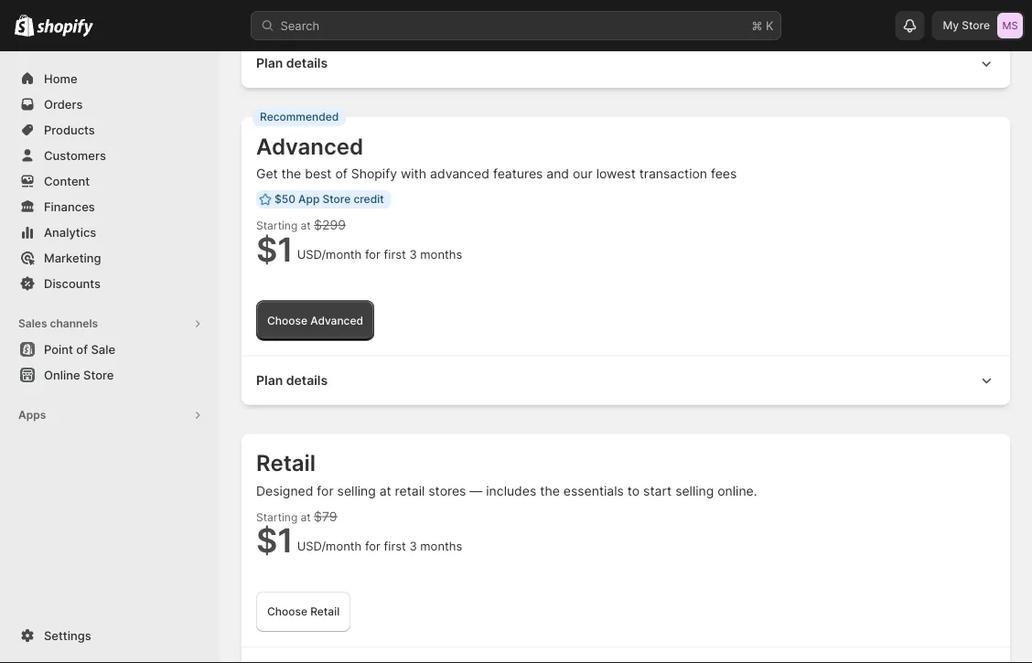 Task type: describe. For each thing, give the bounding box(es) containing it.
retail inside retail designed for selling at retail stores — includes the essentials to start selling online.
[[256, 450, 316, 477]]

features
[[493, 166, 543, 182]]

$50
[[274, 193, 295, 206]]

starting for $79
[[256, 511, 298, 524]]

search
[[280, 18, 320, 32]]

stores
[[428, 483, 466, 499]]

point of sale button
[[0, 337, 220, 362]]

advanced
[[430, 166, 489, 182]]

online store
[[44, 368, 114, 382]]

months for $299
[[420, 247, 462, 262]]

my
[[943, 19, 959, 32]]

1 selling from the left
[[337, 483, 376, 499]]

0 vertical spatial the
[[281, 166, 301, 182]]

$1 for $79
[[256, 521, 293, 560]]

at for $79
[[301, 511, 311, 524]]

store for my store
[[962, 19, 990, 32]]

starting at $299 $1 usd/month for first 3 months
[[256, 217, 462, 269]]

3 for $299
[[409, 247, 417, 262]]

app
[[298, 193, 320, 206]]

finances link
[[11, 194, 209, 220]]

choose for choose retail
[[267, 605, 307, 619]]

0 vertical spatial advanced
[[256, 133, 363, 160]]

2 plan details button from the top
[[242, 355, 1010, 405]]

details for second "plan details" dropdown button from the top
[[286, 372, 328, 388]]

starting for $299
[[256, 219, 298, 232]]

1 horizontal spatial shopify image
[[37, 19, 94, 37]]

usd/month for $79
[[297, 539, 362, 553]]

channels
[[50, 317, 98, 330]]

orders
[[44, 97, 83, 111]]

choose advanced
[[267, 314, 363, 327]]

point of sale link
[[11, 337, 209, 362]]

store for online store
[[83, 368, 114, 382]]

1 vertical spatial advanced
[[310, 314, 363, 327]]

online store link
[[11, 362, 209, 388]]

$1 for $299
[[256, 229, 293, 269]]

analytics link
[[11, 220, 209, 245]]

of inside button
[[76, 342, 88, 356]]

discounts
[[44, 276, 101, 291]]

best
[[305, 166, 332, 182]]

usd/month for $299
[[297, 247, 362, 262]]

get
[[256, 166, 278, 182]]

⌘ k
[[752, 18, 774, 32]]

fees
[[711, 166, 737, 182]]

discounts link
[[11, 271, 209, 296]]

retail designed for selling at retail stores — includes the essentials to start selling online.
[[256, 450, 757, 499]]

my store image
[[997, 13, 1023, 38]]

1 plan details button from the top
[[242, 38, 1010, 88]]

shopify
[[351, 166, 397, 182]]

first for $299
[[384, 247, 406, 262]]

2 selling from the left
[[675, 483, 714, 499]]

start
[[643, 483, 672, 499]]

recommended
[[260, 110, 339, 124]]



Task type: locate. For each thing, give the bounding box(es) containing it.
at left $299
[[301, 219, 311, 232]]

plan details for second "plan details" dropdown button from the top
[[256, 372, 328, 388]]

with
[[401, 166, 427, 182]]

first for $79
[[384, 539, 406, 553]]

2 choose from the top
[[267, 605, 307, 619]]

1 vertical spatial the
[[540, 483, 560, 499]]

0 vertical spatial choose
[[267, 314, 307, 327]]

our
[[573, 166, 593, 182]]

details
[[286, 55, 328, 71], [286, 372, 328, 388]]

1 choose from the top
[[267, 314, 307, 327]]

plan details button
[[242, 38, 1010, 88], [242, 355, 1010, 405]]

0 horizontal spatial of
[[76, 342, 88, 356]]

1 vertical spatial starting
[[256, 511, 298, 524]]

products
[[44, 123, 95, 137]]

first down retail
[[384, 539, 406, 553]]

usd/month inside starting at $299 $1 usd/month for first 3 months
[[297, 247, 362, 262]]

settings link
[[11, 623, 209, 649]]

2 months from the top
[[420, 539, 462, 553]]

transaction
[[639, 166, 707, 182]]

customers
[[44, 148, 106, 162]]

1 vertical spatial first
[[384, 539, 406, 553]]

0 vertical spatial at
[[301, 219, 311, 232]]

sales
[[18, 317, 47, 330]]

3 inside starting at $79 $1 usd/month for first 3 months
[[409, 539, 417, 553]]

1 vertical spatial plan details button
[[242, 355, 1010, 405]]

apps button
[[11, 403, 209, 428]]

1 $1 from the top
[[256, 229, 293, 269]]

online
[[44, 368, 80, 382]]

2 3 from the top
[[409, 539, 417, 553]]

home link
[[11, 66, 209, 91]]

point
[[44, 342, 73, 356]]

2 usd/month from the top
[[297, 539, 362, 553]]

0 vertical spatial plan
[[256, 55, 283, 71]]

starting at $79 $1 usd/month for first 3 months
[[256, 509, 462, 560]]

1 months from the top
[[420, 247, 462, 262]]

starting inside starting at $79 $1 usd/month for first 3 months
[[256, 511, 298, 524]]

content
[[44, 174, 90, 188]]

1 vertical spatial 3
[[409, 539, 417, 553]]

0 vertical spatial 3
[[409, 247, 417, 262]]

0 vertical spatial starting
[[256, 219, 298, 232]]

months down stores at the left bottom
[[420, 539, 462, 553]]

3 inside starting at $299 $1 usd/month for first 3 months
[[409, 247, 417, 262]]

retail down starting at $79 $1 usd/month for first 3 months
[[310, 605, 340, 619]]

$299
[[314, 217, 346, 233]]

2 plan details from the top
[[256, 372, 328, 388]]

home
[[44, 71, 77, 86]]

the inside retail designed for selling at retail stores — includes the essentials to start selling online.
[[540, 483, 560, 499]]

2 vertical spatial at
[[301, 511, 311, 524]]

for inside starting at $299 $1 usd/month for first 3 months
[[365, 247, 381, 262]]

1 vertical spatial choose
[[267, 605, 307, 619]]

1 3 from the top
[[409, 247, 417, 262]]

1 vertical spatial usd/month
[[297, 539, 362, 553]]

3 for $79
[[409, 539, 417, 553]]

settings
[[44, 629, 91, 643]]

for
[[365, 247, 381, 262], [317, 483, 334, 499], [365, 539, 381, 553]]

my store
[[943, 19, 990, 32]]

retail up designed
[[256, 450, 316, 477]]

usd/month down $299
[[297, 247, 362, 262]]

apps
[[18, 409, 46, 422]]

0 vertical spatial retail
[[256, 450, 316, 477]]

marketing
[[44, 251, 101, 265]]

1 starting from the top
[[256, 219, 298, 232]]

1 vertical spatial details
[[286, 372, 328, 388]]

usd/month inside starting at $79 $1 usd/month for first 3 months
[[297, 539, 362, 553]]

starting down $50
[[256, 219, 298, 232]]

0 vertical spatial plan details button
[[242, 38, 1010, 88]]

0 vertical spatial for
[[365, 247, 381, 262]]

store
[[962, 19, 990, 32], [323, 193, 351, 206], [83, 368, 114, 382]]

$1
[[256, 229, 293, 269], [256, 521, 293, 560]]

first
[[384, 247, 406, 262], [384, 539, 406, 553]]

0 horizontal spatial selling
[[337, 483, 376, 499]]

plan details down the choose advanced link
[[256, 372, 328, 388]]

1 horizontal spatial the
[[540, 483, 560, 499]]

1 first from the top
[[384, 247, 406, 262]]

months for $79
[[420, 539, 462, 553]]

months inside starting at $299 $1 usd/month for first 3 months
[[420, 247, 462, 262]]

at left retail
[[379, 483, 391, 499]]

plan down search
[[256, 55, 283, 71]]

1 vertical spatial $1
[[256, 521, 293, 560]]

plan details for 1st "plan details" dropdown button from the top
[[256, 55, 328, 71]]

2 details from the top
[[286, 372, 328, 388]]

first inside starting at $299 $1 usd/month for first 3 months
[[384, 247, 406, 262]]

designed
[[256, 483, 313, 499]]

retail
[[256, 450, 316, 477], [310, 605, 340, 619]]

online.
[[718, 483, 757, 499]]

choose
[[267, 314, 307, 327], [267, 605, 307, 619]]

orders link
[[11, 91, 209, 117]]

marketing link
[[11, 245, 209, 271]]

1 vertical spatial months
[[420, 539, 462, 553]]

for for $79
[[365, 539, 381, 553]]

details down the choose advanced link
[[286, 372, 328, 388]]

0 vertical spatial $1
[[256, 229, 293, 269]]

store inside button
[[83, 368, 114, 382]]

1 vertical spatial store
[[323, 193, 351, 206]]

plan details
[[256, 55, 328, 71], [256, 372, 328, 388]]

content link
[[11, 168, 209, 194]]

the
[[281, 166, 301, 182], [540, 483, 560, 499]]

choose for choose advanced
[[267, 314, 307, 327]]

and
[[546, 166, 569, 182]]

sale
[[91, 342, 115, 356]]

retail
[[395, 483, 425, 499]]

at left $79
[[301, 511, 311, 524]]

1 details from the top
[[286, 55, 328, 71]]

shopify image
[[15, 14, 34, 36], [37, 19, 94, 37]]

store up $299
[[323, 193, 351, 206]]

finances
[[44, 199, 95, 214]]

1 usd/month from the top
[[297, 247, 362, 262]]

starting
[[256, 219, 298, 232], [256, 511, 298, 524]]

2 starting from the top
[[256, 511, 298, 524]]

the right the includes
[[540, 483, 560, 499]]

customers link
[[11, 143, 209, 168]]

1 plan details from the top
[[256, 55, 328, 71]]

0 vertical spatial details
[[286, 55, 328, 71]]

point of sale
[[44, 342, 115, 356]]

analytics
[[44, 225, 96, 239]]

⌘
[[752, 18, 763, 32]]

1 vertical spatial plan
[[256, 372, 283, 388]]

0 vertical spatial first
[[384, 247, 406, 262]]

$50 app store credit
[[274, 193, 384, 206]]

1 horizontal spatial store
[[323, 193, 351, 206]]

1 vertical spatial of
[[76, 342, 88, 356]]

$79
[[314, 509, 337, 524]]

2 $1 from the top
[[256, 521, 293, 560]]

1 horizontal spatial selling
[[675, 483, 714, 499]]

0 horizontal spatial the
[[281, 166, 301, 182]]

selling right start
[[675, 483, 714, 499]]

0 vertical spatial plan details
[[256, 55, 328, 71]]

$1 down designed
[[256, 521, 293, 560]]

usd/month down $79
[[297, 539, 362, 553]]

choose retail link
[[256, 592, 351, 632]]

at inside starting at $79 $1 usd/month for first 3 months
[[301, 511, 311, 524]]

choose advanced link
[[256, 301, 374, 341]]

starting down designed
[[256, 511, 298, 524]]

details for 1st "plan details" dropdown button from the top
[[286, 55, 328, 71]]

at inside retail designed for selling at retail stores — includes the essentials to start selling online.
[[379, 483, 391, 499]]

plan
[[256, 55, 283, 71], [256, 372, 283, 388]]

for inside starting at $79 $1 usd/month for first 3 months
[[365, 539, 381, 553]]

0 vertical spatial of
[[335, 166, 348, 182]]

at for $299
[[301, 219, 311, 232]]

for inside retail designed for selling at retail stores — includes the essentials to start selling online.
[[317, 483, 334, 499]]

months down "advanced"
[[420, 247, 462, 262]]

2 vertical spatial for
[[365, 539, 381, 553]]

k
[[766, 18, 774, 32]]

usd/month
[[297, 247, 362, 262], [297, 539, 362, 553]]

the right get
[[281, 166, 301, 182]]

0 vertical spatial months
[[420, 247, 462, 262]]

for for $299
[[365, 247, 381, 262]]

at inside starting at $299 $1 usd/month for first 3 months
[[301, 219, 311, 232]]

details down search
[[286, 55, 328, 71]]

$1 inside starting at $299 $1 usd/month for first 3 months
[[256, 229, 293, 269]]

store down sale
[[83, 368, 114, 382]]

1 horizontal spatial of
[[335, 166, 348, 182]]

at
[[301, 219, 311, 232], [379, 483, 391, 499], [301, 511, 311, 524]]

products link
[[11, 117, 209, 143]]

0 vertical spatial usd/month
[[297, 247, 362, 262]]

credit
[[354, 193, 384, 206]]

plan details down search
[[256, 55, 328, 71]]

0 vertical spatial store
[[962, 19, 990, 32]]

first inside starting at $79 $1 usd/month for first 3 months
[[384, 539, 406, 553]]

sales channels button
[[11, 311, 209, 337]]

plan down the choose advanced link
[[256, 372, 283, 388]]

online store button
[[0, 362, 220, 388]]

sales channels
[[18, 317, 98, 330]]

2 horizontal spatial store
[[962, 19, 990, 32]]

$1 inside starting at $79 $1 usd/month for first 3 months
[[256, 521, 293, 560]]

choose retail
[[267, 605, 340, 619]]

advanced
[[256, 133, 363, 160], [310, 314, 363, 327]]

1 vertical spatial at
[[379, 483, 391, 499]]

of right best
[[335, 166, 348, 182]]

essentials
[[563, 483, 624, 499]]

lowest
[[596, 166, 636, 182]]

includes
[[486, 483, 536, 499]]

store right my
[[962, 19, 990, 32]]

months
[[420, 247, 462, 262], [420, 539, 462, 553]]

3
[[409, 247, 417, 262], [409, 539, 417, 553]]

1 vertical spatial retail
[[310, 605, 340, 619]]

$1 down $50
[[256, 229, 293, 269]]

selling up $79
[[337, 483, 376, 499]]

selling
[[337, 483, 376, 499], [675, 483, 714, 499]]

3 down with on the top left of page
[[409, 247, 417, 262]]

to
[[628, 483, 640, 499]]

of left sale
[[76, 342, 88, 356]]

months inside starting at $79 $1 usd/month for first 3 months
[[420, 539, 462, 553]]

1 vertical spatial plan details
[[256, 372, 328, 388]]

0 horizontal spatial store
[[83, 368, 114, 382]]

first down credit in the top left of the page
[[384, 247, 406, 262]]

of
[[335, 166, 348, 182], [76, 342, 88, 356]]

advanced down starting at $299 $1 usd/month for first 3 months
[[310, 314, 363, 327]]

3 down retail
[[409, 539, 417, 553]]

1 plan from the top
[[256, 55, 283, 71]]

2 first from the top
[[384, 539, 406, 553]]

—
[[470, 483, 483, 499]]

2 vertical spatial store
[[83, 368, 114, 382]]

0 horizontal spatial shopify image
[[15, 14, 34, 36]]

1 vertical spatial for
[[317, 483, 334, 499]]

advanced up best
[[256, 133, 363, 160]]

get the best of shopify with advanced features and our lowest transaction fees
[[256, 166, 737, 182]]

starting inside starting at $299 $1 usd/month for first 3 months
[[256, 219, 298, 232]]

2 plan from the top
[[256, 372, 283, 388]]



Task type: vqa. For each thing, say whether or not it's contained in the screenshot.
THE MONTHS
yes



